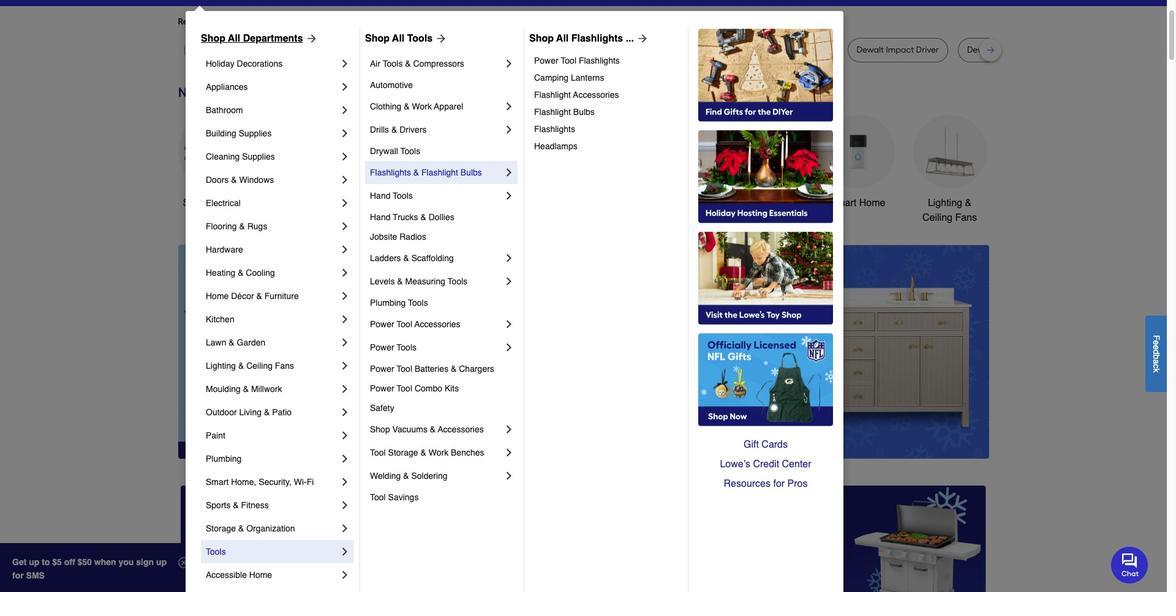 Task type: locate. For each thing, give the bounding box(es) containing it.
0 horizontal spatial impact
[[488, 45, 516, 55]]

1 horizontal spatial storage
[[388, 448, 418, 458]]

supplies for cleaning supplies
[[242, 152, 275, 162]]

flashlights down drywall tools
[[370, 168, 411, 178]]

fans
[[955, 213, 977, 224], [275, 361, 294, 371]]

drill for dewalt drill bit
[[351, 45, 366, 55]]

2 you from the left
[[398, 17, 413, 27]]

plumbing tools link
[[370, 293, 515, 313]]

impact for impact driver
[[776, 45, 804, 55]]

plumbing for plumbing
[[206, 455, 242, 464]]

0 horizontal spatial you
[[289, 17, 304, 27]]

work up welding & soldering link at the left bottom
[[429, 448, 448, 458]]

smart
[[830, 198, 857, 209], [206, 478, 229, 488]]

hand up hand trucks & dollies
[[370, 191, 390, 201]]

scroll to item #2 image
[[659, 437, 689, 442]]

dewalt impact driver
[[857, 45, 939, 55]]

fitness
[[241, 501, 269, 511]]

0 horizontal spatial lighting & ceiling fans
[[206, 361, 294, 371]]

1 vertical spatial tools link
[[206, 541, 339, 564]]

sports & fitness link
[[206, 494, 339, 518]]

dewalt for dewalt drill bit
[[322, 45, 349, 55]]

0 horizontal spatial plumbing
[[206, 455, 242, 464]]

drill for dewalt drill
[[733, 45, 747, 55]]

to
[[42, 558, 50, 568]]

0 vertical spatial work
[[412, 102, 432, 111]]

shop up impact driver bit
[[529, 33, 554, 44]]

1 vertical spatial lighting & ceiling fans link
[[206, 355, 339, 378]]

1 horizontal spatial decorations
[[464, 213, 517, 224]]

dewalt for dewalt drill
[[704, 45, 731, 55]]

b
[[1152, 355, 1161, 360]]

flashlight down flashlight accessories
[[534, 107, 571, 117]]

arrow right image inside shop all departments "link"
[[303, 32, 318, 45]]

0 vertical spatial decorations
[[237, 59, 283, 69]]

shop down the 'safety'
[[370, 425, 390, 435]]

lowe's
[[720, 459, 750, 470]]

drywall tools
[[370, 146, 420, 156]]

fans inside lighting & ceiling fans
[[955, 213, 977, 224]]

shop for shop vacuums & accessories
[[370, 425, 390, 435]]

batteries
[[415, 364, 448, 374]]

2 hand from the top
[[370, 213, 390, 222]]

1 horizontal spatial home
[[249, 571, 272, 581]]

ladders & scaffolding link
[[370, 247, 503, 270]]

impact driver
[[776, 45, 829, 55]]

wi-
[[294, 478, 307, 488]]

0 vertical spatial fans
[[955, 213, 977, 224]]

ceiling
[[923, 213, 953, 224], [246, 361, 273, 371]]

0 horizontal spatial smart
[[206, 478, 229, 488]]

tools inside "plumbing tools" link
[[408, 298, 428, 308]]

& inside 'link'
[[238, 268, 243, 278]]

arrow right image inside shop all tools link
[[433, 32, 447, 45]]

shop all departments link
[[201, 31, 318, 46]]

outdoor for outdoor tools & equipment
[[639, 198, 674, 209]]

e up b
[[1152, 345, 1161, 350]]

tools link
[[362, 115, 435, 211], [206, 541, 339, 564]]

1 horizontal spatial bathroom
[[745, 198, 787, 209]]

shop left the electrical
[[183, 198, 206, 209]]

0 vertical spatial smart
[[830, 198, 857, 209]]

levels & measuring tools link
[[370, 270, 503, 293]]

hand for hand trucks & dollies
[[370, 213, 390, 222]]

tool inside the power tool accessories link
[[397, 320, 412, 330]]

1 vertical spatial smart
[[206, 478, 229, 488]]

4 bit from the left
[[1013, 45, 1023, 55]]

0 vertical spatial accessories
[[573, 90, 619, 100]]

0 horizontal spatial up
[[29, 558, 39, 568]]

building supplies link
[[206, 122, 339, 145]]

0 horizontal spatial home
[[206, 292, 229, 301]]

tools
[[407, 33, 433, 44], [383, 59, 403, 69], [400, 146, 420, 156], [393, 191, 413, 201], [387, 198, 410, 209], [677, 198, 700, 209], [448, 277, 468, 287], [408, 298, 428, 308], [397, 343, 417, 353], [206, 548, 226, 557]]

$5
[[52, 558, 62, 568]]

accessories down lanterns
[[573, 90, 619, 100]]

hand up 'jobsite'
[[370, 213, 390, 222]]

impact for impact driver bit
[[488, 45, 516, 55]]

4 drill from the left
[[997, 45, 1011, 55]]

compressors
[[413, 59, 464, 69]]

flashlight down "camping"
[[534, 90, 571, 100]]

shop inside "link"
[[201, 33, 225, 44]]

up
[[29, 558, 39, 568], [156, 558, 167, 568]]

flashlights inside power tool flashlights link
[[579, 56, 620, 66]]

tool up welding
[[370, 448, 386, 458]]

d
[[1152, 350, 1161, 355]]

flashlight for flashlight accessories
[[534, 90, 571, 100]]

lowe's credit center
[[720, 459, 811, 470]]

hardware link
[[206, 238, 339, 262]]

tool inside power tool batteries & chargers link
[[397, 364, 412, 374]]

all for tools
[[392, 33, 404, 44]]

paint
[[206, 431, 225, 441]]

shop all flashlights ...
[[529, 33, 634, 44]]

1 vertical spatial flashlight
[[534, 107, 571, 117]]

power up "camping"
[[534, 56, 558, 66]]

supplies
[[239, 129, 272, 138], [242, 152, 275, 162]]

2 up from the left
[[156, 558, 167, 568]]

1 horizontal spatial bathroom link
[[729, 115, 803, 211]]

3 driver from the left
[[916, 45, 939, 55]]

supplies up cleaning supplies
[[239, 129, 272, 138]]

1 dewalt from the left
[[322, 45, 349, 55]]

shop down recommended
[[201, 33, 225, 44]]

power left 'arrow left' image
[[370, 343, 394, 353]]

tool down 'arrow left' image
[[397, 364, 412, 374]]

chevron right image
[[503, 58, 515, 70], [503, 100, 515, 113], [339, 104, 351, 116], [339, 127, 351, 140], [339, 151, 351, 163], [503, 190, 515, 202], [339, 197, 351, 209], [339, 221, 351, 233], [503, 276, 515, 288], [339, 314, 351, 326], [339, 383, 351, 396], [339, 407, 351, 419], [503, 424, 515, 436], [339, 430, 351, 442], [503, 470, 515, 483], [339, 477, 351, 489], [339, 500, 351, 512]]

bulbs down flashlight accessories
[[573, 107, 595, 117]]

0 horizontal spatial driver
[[518, 45, 541, 55]]

all up power tool flashlights
[[556, 33, 569, 44]]

outdoor living & patio link
[[206, 401, 339, 425]]

1 you from the left
[[289, 17, 304, 27]]

power up the 'safety'
[[370, 384, 394, 394]]

appliances link
[[206, 75, 339, 99]]

bit for dewalt drill bit
[[368, 45, 378, 55]]

1 vertical spatial lighting & ceiling fans
[[206, 361, 294, 371]]

1 horizontal spatial outdoor
[[639, 198, 674, 209]]

gift cards link
[[698, 436, 833, 455]]

power for power tool combo kits
[[370, 384, 394, 394]]

& inside outdoor tools & equipment
[[703, 198, 709, 209]]

2 vertical spatial home
[[249, 571, 272, 581]]

chevron right image for power tools
[[503, 342, 515, 354]]

christmas decorations
[[464, 198, 517, 224]]

you
[[119, 558, 134, 568]]

power up power tools
[[370, 320, 394, 330]]

power tools
[[370, 343, 417, 353]]

accessories
[[573, 90, 619, 100], [414, 320, 460, 330], [438, 425, 484, 435]]

1 driver from the left
[[518, 45, 541, 55]]

1 horizontal spatial smart
[[830, 198, 857, 209]]

1 vertical spatial shop
[[370, 425, 390, 435]]

0 vertical spatial flashlight
[[534, 90, 571, 100]]

chevron right image for flashlights & flashlight bulbs
[[503, 167, 515, 179]]

bulbs down drywall tools link
[[461, 168, 482, 178]]

0 horizontal spatial outdoor
[[206, 408, 237, 418]]

tool inside power tool flashlights link
[[561, 56, 576, 66]]

2 vertical spatial flashlight
[[421, 168, 458, 178]]

0 vertical spatial lighting
[[928, 198, 962, 209]]

power for power tools
[[370, 343, 394, 353]]

1 vertical spatial storage
[[206, 524, 236, 534]]

1 horizontal spatial lighting & ceiling fans
[[923, 198, 977, 224]]

2 impact from the left
[[776, 45, 804, 55]]

chevron right image for heating & cooling
[[339, 267, 351, 279]]

1 horizontal spatial lighting
[[928, 198, 962, 209]]

0 horizontal spatial shop
[[201, 33, 225, 44]]

jobsite radios link
[[370, 227, 515, 247]]

0 vertical spatial supplies
[[239, 129, 272, 138]]

0 vertical spatial plumbing
[[370, 298, 406, 308]]

outdoor down moulding
[[206, 408, 237, 418]]

0 horizontal spatial shop
[[183, 198, 206, 209]]

work up drivers
[[412, 102, 432, 111]]

tools inside drywall tools link
[[400, 146, 420, 156]]

vacuums
[[392, 425, 428, 435]]

1 vertical spatial home
[[206, 292, 229, 301]]

you up shop all tools link
[[398, 17, 413, 27]]

shop for shop all departments
[[201, 33, 225, 44]]

power for power tool accessories
[[370, 320, 394, 330]]

1 vertical spatial decorations
[[464, 213, 517, 224]]

flashlights up drill bit set in the top of the page
[[571, 33, 623, 44]]

home for smart home
[[859, 198, 885, 209]]

combo
[[415, 384, 442, 394]]

2 dewalt from the left
[[704, 45, 731, 55]]

2 shop from the left
[[365, 33, 390, 44]]

chevron right image for shop vacuums & accessories
[[503, 424, 515, 436]]

3 dewalt from the left
[[857, 45, 884, 55]]

get up to $5 off $50 when you sign up for sms
[[12, 558, 167, 581]]

lighting
[[928, 198, 962, 209], [206, 361, 236, 371]]

3 shop from the left
[[529, 33, 554, 44]]

tool down welding
[[370, 493, 386, 503]]

arrow left image
[[406, 352, 418, 364]]

shop
[[201, 33, 225, 44], [365, 33, 390, 44], [529, 33, 554, 44]]

chevron right image for electrical
[[339, 197, 351, 209]]

0 horizontal spatial ceiling
[[246, 361, 273, 371]]

0 horizontal spatial set
[[610, 45, 623, 55]]

1 horizontal spatial fans
[[955, 213, 977, 224]]

chevron right image for smart home, security, wi-fi
[[339, 477, 351, 489]]

benches
[[451, 448, 484, 458]]

outdoor tools & equipment
[[639, 198, 709, 224]]

storage down sports at the left
[[206, 524, 236, 534]]

outdoor inside outdoor tools & equipment
[[639, 198, 674, 209]]

0 vertical spatial home
[[859, 198, 885, 209]]

1 horizontal spatial set
[[1025, 45, 1038, 55]]

1 set from the left
[[610, 45, 623, 55]]

1 shop from the left
[[201, 33, 225, 44]]

welding & soldering link
[[370, 465, 503, 488]]

headlamps link
[[534, 138, 679, 155]]

chevron right image for accessible home
[[339, 570, 351, 582]]

power tools link
[[370, 336, 503, 360]]

supplies up windows
[[242, 152, 275, 162]]

for
[[277, 17, 288, 27], [385, 17, 396, 27], [773, 479, 785, 490], [12, 572, 24, 581]]

1 vertical spatial outdoor
[[206, 408, 237, 418]]

accessories down "plumbing tools" link
[[414, 320, 460, 330]]

all for deals
[[208, 198, 219, 209]]

shop vacuums & accessories
[[370, 425, 484, 435]]

tool left 'combo' at left
[[397, 384, 412, 394]]

shop for shop all flashlights ...
[[529, 33, 554, 44]]

chevron right image for holiday decorations
[[339, 58, 351, 70]]

1 vertical spatial ceiling
[[246, 361, 273, 371]]

flashlight bulbs
[[534, 107, 595, 117]]

1 vertical spatial supplies
[[242, 152, 275, 162]]

shop all deals link
[[178, 115, 251, 211]]

bit
[[368, 45, 378, 55], [543, 45, 553, 55], [598, 45, 608, 55], [1013, 45, 1023, 55]]

flashlights down drill bit set in the top of the page
[[579, 56, 620, 66]]

2 horizontal spatial shop
[[529, 33, 554, 44]]

up to 30 percent off select grills and accessories. image
[[731, 486, 987, 593]]

chevron right image for clothing & work apparel
[[503, 100, 515, 113]]

arrow right image
[[303, 32, 318, 45], [433, 32, 447, 45], [634, 32, 649, 45], [966, 352, 979, 364]]

up right sign
[[156, 558, 167, 568]]

chevron right image for tool storage & work benches
[[503, 447, 515, 459]]

0 vertical spatial outdoor
[[639, 198, 674, 209]]

smart for smart home, security, wi-fi
[[206, 478, 229, 488]]

0 vertical spatial tools link
[[362, 115, 435, 211]]

1 horizontal spatial tools link
[[362, 115, 435, 211]]

dewalt
[[322, 45, 349, 55], [704, 45, 731, 55], [857, 45, 884, 55], [967, 45, 994, 55]]

outdoor
[[639, 198, 674, 209], [206, 408, 237, 418]]

1 impact from the left
[[488, 45, 516, 55]]

apparel
[[434, 102, 463, 111]]

0 horizontal spatial bulbs
[[461, 168, 482, 178]]

decorations down shop all departments "link"
[[237, 59, 283, 69]]

security,
[[259, 478, 291, 488]]

flashlight down drywall tools link
[[421, 168, 458, 178]]

2 horizontal spatial impact
[[886, 45, 914, 55]]

0 horizontal spatial decorations
[[237, 59, 283, 69]]

flashlight inside "link"
[[534, 90, 571, 100]]

ceiling inside lighting & ceiling fans
[[923, 213, 953, 224]]

1 horizontal spatial up
[[156, 558, 167, 568]]

shop for shop all deals
[[183, 198, 206, 209]]

jobsite radios
[[370, 232, 426, 242]]

4 dewalt from the left
[[967, 45, 994, 55]]

clothing
[[370, 102, 401, 111]]

0 vertical spatial shop
[[183, 198, 206, 209]]

1 horizontal spatial shop
[[365, 33, 390, 44]]

all up air tools & compressors
[[392, 33, 404, 44]]

all down recommended searches for you
[[228, 33, 240, 44]]

arrow right image inside 'shop all flashlights ...' link
[[634, 32, 649, 45]]

you left more
[[289, 17, 304, 27]]

all for departments
[[228, 33, 240, 44]]

shop for shop all tools
[[365, 33, 390, 44]]

0 vertical spatial ceiling
[[923, 213, 953, 224]]

visit the lowe's toy shop. image
[[698, 232, 833, 325]]

appliances
[[206, 82, 248, 92]]

tool down plumbing tools
[[397, 320, 412, 330]]

tool up camping lanterns in the top of the page
[[561, 56, 576, 66]]

a
[[1152, 360, 1161, 364]]

for up shop all tools
[[385, 17, 396, 27]]

1 vertical spatial hand
[[370, 213, 390, 222]]

bulbs
[[573, 107, 595, 117], [461, 168, 482, 178]]

k
[[1152, 369, 1161, 373]]

power down power tools
[[370, 364, 394, 374]]

chevron right image for flooring & rugs
[[339, 221, 351, 233]]

for down get
[[12, 572, 24, 581]]

chevron right image for plumbing
[[339, 453, 351, 466]]

outdoor for outdoor living & patio
[[206, 408, 237, 418]]

1 hand from the top
[[370, 191, 390, 201]]

e up d
[[1152, 341, 1161, 345]]

up to 40 percent off select vanities. plus get free local delivery on select vanities. image
[[395, 245, 989, 460]]

0 horizontal spatial lighting
[[206, 361, 236, 371]]

f e e d b a c k
[[1152, 335, 1161, 373]]

0 vertical spatial lighting & ceiling fans link
[[913, 115, 987, 225]]

plumbing down paint
[[206, 455, 242, 464]]

2 horizontal spatial home
[[859, 198, 885, 209]]

storage
[[388, 448, 418, 458], [206, 524, 236, 534]]

1 vertical spatial fans
[[275, 361, 294, 371]]

2 driver from the left
[[806, 45, 829, 55]]

chevron right image for home décor & furniture
[[339, 290, 351, 303]]

bit for impact driver bit
[[543, 45, 553, 55]]

shop down the more suggestions for you link
[[365, 33, 390, 44]]

1 horizontal spatial driver
[[806, 45, 829, 55]]

2 vertical spatial accessories
[[438, 425, 484, 435]]

officially licensed n f l gifts. shop now. image
[[698, 334, 833, 427]]

new deals every day during 25 days of deals image
[[178, 82, 989, 103]]

outdoor up equipment
[[639, 198, 674, 209]]

1 horizontal spatial you
[[398, 17, 413, 27]]

2 horizontal spatial driver
[[916, 45, 939, 55]]

lighting & ceiling fans link
[[913, 115, 987, 225], [206, 355, 339, 378]]

scroll to item #4 image
[[718, 437, 747, 442]]

you for more suggestions for you
[[398, 17, 413, 27]]

tool inside power tool combo kits link
[[397, 384, 412, 394]]

1 vertical spatial plumbing
[[206, 455, 242, 464]]

lawn
[[206, 338, 226, 348]]

dewalt for dewalt drill bit set
[[967, 45, 994, 55]]

plumbing down levels
[[370, 298, 406, 308]]

chevron right image
[[339, 58, 351, 70], [339, 81, 351, 93], [503, 124, 515, 136], [503, 167, 515, 179], [339, 174, 351, 186], [339, 244, 351, 256], [503, 252, 515, 265], [339, 267, 351, 279], [339, 290, 351, 303], [503, 319, 515, 331], [339, 337, 351, 349], [503, 342, 515, 354], [339, 360, 351, 372], [503, 447, 515, 459], [339, 453, 351, 466], [339, 523, 351, 535], [339, 546, 351, 559], [339, 570, 351, 582]]

decorations for holiday
[[237, 59, 283, 69]]

f
[[1152, 335, 1161, 341]]

1 horizontal spatial bulbs
[[573, 107, 595, 117]]

1 horizontal spatial shop
[[370, 425, 390, 435]]

decorations for christmas
[[464, 213, 517, 224]]

flashlights up headlamps
[[534, 124, 575, 134]]

1 drill from the left
[[351, 45, 366, 55]]

chevron right image for kitchen
[[339, 314, 351, 326]]

flashlights link
[[534, 121, 679, 138]]

2 bit from the left
[[543, 45, 553, 55]]

rugs
[[247, 222, 267, 232]]

camping lanterns
[[534, 73, 604, 83]]

drywall
[[370, 146, 398, 156]]

supplies for building supplies
[[239, 129, 272, 138]]

storage up welding & soldering in the left of the page
[[388, 448, 418, 458]]

power tool batteries & chargers link
[[370, 360, 515, 379]]

electrical
[[206, 198, 241, 208]]

0 vertical spatial bulbs
[[573, 107, 595, 117]]

power
[[534, 56, 558, 66], [370, 320, 394, 330], [370, 343, 394, 353], [370, 364, 394, 374], [370, 384, 394, 394]]

chevron right image for moulding & millwork
[[339, 383, 351, 396]]

up left to
[[29, 558, 39, 568]]

None search field
[[456, 0, 791, 8]]

1 bit from the left
[[368, 45, 378, 55]]

all left deals
[[208, 198, 219, 209]]

chevron right image for sports & fitness
[[339, 500, 351, 512]]

chevron right image for lawn & garden
[[339, 337, 351, 349]]

0 vertical spatial hand
[[370, 191, 390, 201]]

1 horizontal spatial ceiling
[[923, 213, 953, 224]]

decorations down christmas
[[464, 213, 517, 224]]

3 drill from the left
[[733, 45, 747, 55]]

all inside "link"
[[228, 33, 240, 44]]

accessories up benches at the left
[[438, 425, 484, 435]]

1 vertical spatial accessories
[[414, 320, 460, 330]]

plumbing tools
[[370, 298, 428, 308]]

1 horizontal spatial plumbing
[[370, 298, 406, 308]]

tool for batteries
[[397, 364, 412, 374]]

gift
[[744, 440, 759, 451]]

impact driver bit
[[488, 45, 553, 55]]

bit for dewalt drill bit set
[[1013, 45, 1023, 55]]

christmas decorations link
[[454, 115, 527, 225]]

drills
[[370, 125, 389, 135]]

1 horizontal spatial impact
[[776, 45, 804, 55]]

0 horizontal spatial lighting & ceiling fans link
[[206, 355, 339, 378]]

0 horizontal spatial bathroom
[[206, 105, 243, 115]]



Task type: vqa. For each thing, say whether or not it's contained in the screenshot.
chevron right icon corresponding to Home Décor & Furniture
yes



Task type: describe. For each thing, give the bounding box(es) containing it.
when
[[94, 558, 116, 568]]

headlamps
[[534, 142, 578, 151]]

lowe's credit center link
[[698, 455, 833, 475]]

christmas
[[468, 198, 512, 209]]

accessories inside "link"
[[573, 90, 619, 100]]

0 horizontal spatial bathroom link
[[206, 99, 339, 122]]

0 horizontal spatial fans
[[275, 361, 294, 371]]

tool inside tool storage & work benches link
[[370, 448, 386, 458]]

off
[[64, 558, 75, 568]]

holiday hosting essentials. image
[[698, 130, 833, 224]]

tool for accessories
[[397, 320, 412, 330]]

arrow right image for shop all departments
[[303, 32, 318, 45]]

1 vertical spatial lighting
[[206, 361, 236, 371]]

chevron right image for tools
[[339, 546, 351, 559]]

building
[[206, 129, 236, 138]]

radios
[[400, 232, 426, 242]]

power tool combo kits link
[[370, 379, 515, 399]]

1 e from the top
[[1152, 341, 1161, 345]]

chevron right image for doors & windows
[[339, 174, 351, 186]]

millwork
[[251, 385, 282, 394]]

driver for impact driver
[[806, 45, 829, 55]]

tool savings link
[[370, 488, 515, 508]]

moulding
[[206, 385, 241, 394]]

flooring & rugs link
[[206, 215, 339, 238]]

plumbing for plumbing tools
[[370, 298, 406, 308]]

dollies
[[429, 213, 454, 222]]

tool savings
[[370, 493, 419, 503]]

2 drill from the left
[[581, 45, 596, 55]]

clothing & work apparel
[[370, 102, 463, 111]]

drills & drivers link
[[370, 118, 503, 142]]

patio
[[272, 408, 292, 418]]

shop these last-minute gifts. $99 or less. quantities are limited and won't last. image
[[178, 245, 376, 459]]

safety
[[370, 404, 394, 413]]

gift cards
[[744, 440, 788, 451]]

tools inside outdoor tools & equipment
[[677, 198, 700, 209]]

more suggestions for you link
[[314, 16, 422, 28]]

chevron right image for storage & organization
[[339, 523, 351, 535]]

more
[[314, 17, 334, 27]]

cooling
[[246, 268, 275, 278]]

all for flashlights
[[556, 33, 569, 44]]

arrow right image for shop all flashlights ...
[[634, 32, 649, 45]]

1 up from the left
[[29, 558, 39, 568]]

0 vertical spatial bathroom
[[206, 105, 243, 115]]

kitchen link
[[206, 308, 339, 331]]

chevron right image for bathroom
[[339, 104, 351, 116]]

up to 35 percent off select small appliances. image
[[456, 486, 711, 593]]

smart home link
[[821, 115, 895, 211]]

credit
[[753, 459, 779, 470]]

resources
[[724, 479, 771, 490]]

paint link
[[206, 425, 339, 448]]

smart home
[[830, 198, 885, 209]]

chevron right image for cleaning supplies
[[339, 151, 351, 163]]

you for recommended searches for you
[[289, 17, 304, 27]]

chevron right image for outdoor living & patio
[[339, 407, 351, 419]]

resources for pros link
[[698, 475, 833, 494]]

tools inside air tools & compressors link
[[383, 59, 403, 69]]

tools inside levels & measuring tools link
[[448, 277, 468, 287]]

departments
[[243, 33, 303, 44]]

plumbing link
[[206, 448, 339, 471]]

outdoor tools & equipment link
[[637, 115, 711, 225]]

chevron right image for building supplies
[[339, 127, 351, 140]]

scroll to item #3 image
[[689, 437, 718, 442]]

shop all departments
[[201, 33, 303, 44]]

chevron right image for appliances
[[339, 81, 351, 93]]

automotive
[[370, 80, 413, 90]]

outdoor living & patio
[[206, 408, 292, 418]]

0 vertical spatial storage
[[388, 448, 418, 458]]

for left pros
[[773, 479, 785, 490]]

get up to 2 free select tools or batteries when you buy 1 with select purchases. image
[[180, 486, 436, 593]]

sms
[[26, 572, 45, 581]]

3 impact from the left
[[886, 45, 914, 55]]

doors
[[206, 175, 229, 185]]

0 horizontal spatial storage
[[206, 524, 236, 534]]

0 horizontal spatial tools link
[[206, 541, 339, 564]]

c
[[1152, 364, 1161, 369]]

holiday
[[206, 59, 234, 69]]

tool for flashlights
[[561, 56, 576, 66]]

power for power tool flashlights
[[534, 56, 558, 66]]

recommended searches for you
[[178, 17, 304, 27]]

tool for combo
[[397, 384, 412, 394]]

tool storage & work benches link
[[370, 442, 503, 465]]

flashlight for flashlight bulbs
[[534, 107, 571, 117]]

3 bit from the left
[[598, 45, 608, 55]]

chargers
[[459, 364, 494, 374]]

tools inside shop all tools link
[[407, 33, 433, 44]]

chevron right image for hardware
[[339, 244, 351, 256]]

welding & soldering
[[370, 472, 448, 481]]

flashlights inside 'shop all flashlights ...' link
[[571, 33, 623, 44]]

flooring & rugs
[[206, 222, 267, 232]]

flashlights inside flashlights & flashlight bulbs link
[[370, 168, 411, 178]]

get
[[12, 558, 27, 568]]

driver for impact driver bit
[[518, 45, 541, 55]]

furniture
[[264, 292, 299, 301]]

resources for pros
[[724, 479, 808, 490]]

2 e from the top
[[1152, 345, 1161, 350]]

tools inside power tools link
[[397, 343, 417, 353]]

cleaning supplies
[[206, 152, 275, 162]]

power for power tool batteries & chargers
[[370, 364, 394, 374]]

home for accessible home
[[249, 571, 272, 581]]

levels
[[370, 277, 395, 287]]

holiday decorations link
[[206, 52, 339, 75]]

accessible home link
[[206, 564, 339, 587]]

home décor & furniture link
[[206, 285, 339, 308]]

0 vertical spatial lighting & ceiling fans
[[923, 198, 977, 224]]

find gifts for the diyer. image
[[698, 29, 833, 122]]

hand trucks & dollies link
[[370, 208, 515, 227]]

flooring
[[206, 222, 237, 232]]

chat invite button image
[[1111, 547, 1149, 584]]

living
[[239, 408, 262, 418]]

sports & fitness
[[206, 501, 269, 511]]

lighting inside lighting & ceiling fans
[[928, 198, 962, 209]]

chevron right image for levels & measuring tools
[[503, 276, 515, 288]]

shop all tools link
[[365, 31, 447, 46]]

smart home, security, wi-fi
[[206, 478, 314, 488]]

shop all deals
[[183, 198, 247, 209]]

electrical link
[[206, 192, 339, 215]]

1 vertical spatial bulbs
[[461, 168, 482, 178]]

chevron right image for ladders & scaffolding
[[503, 252, 515, 265]]

hardware
[[206, 245, 243, 255]]

fi
[[307, 478, 314, 488]]

1 horizontal spatial lighting & ceiling fans link
[[913, 115, 987, 225]]

building supplies
[[206, 129, 272, 138]]

for up departments
[[277, 17, 288, 27]]

ladders
[[370, 254, 401, 263]]

chevron right image for lighting & ceiling fans
[[339, 360, 351, 372]]

scroll to item #5 element
[[747, 436, 779, 443]]

sports
[[206, 501, 231, 511]]

tools inside hand tools link
[[393, 191, 413, 201]]

recommended searches for you heading
[[178, 16, 989, 28]]

arrow right image for shop all tools
[[433, 32, 447, 45]]

for inside get up to $5 off $50 when you sign up for sms
[[12, 572, 24, 581]]

ladders & scaffolding
[[370, 254, 454, 263]]

equipment
[[651, 213, 698, 224]]

camping lanterns link
[[534, 69, 679, 86]]

accessible home
[[206, 571, 272, 581]]

dewalt drill
[[704, 45, 747, 55]]

more suggestions for you
[[314, 17, 413, 27]]

smart for smart home
[[830, 198, 857, 209]]

trucks
[[393, 213, 418, 222]]

flashlights inside flashlights link
[[534, 124, 575, 134]]

& inside lighting & ceiling fans
[[965, 198, 972, 209]]

power tool accessories link
[[370, 313, 503, 336]]

power tool flashlights link
[[534, 52, 679, 69]]

chevron right image for paint
[[339, 430, 351, 442]]

shop all tools
[[365, 33, 433, 44]]

chevron right image for power tool accessories
[[503, 319, 515, 331]]

heating & cooling link
[[206, 262, 339, 285]]

power tool accessories
[[370, 320, 460, 330]]

lanterns
[[571, 73, 604, 83]]

welding
[[370, 472, 401, 481]]

hand trucks & dollies
[[370, 213, 454, 222]]

2 set from the left
[[1025, 45, 1038, 55]]

heating & cooling
[[206, 268, 275, 278]]

dewalt for dewalt impact driver
[[857, 45, 884, 55]]

hand for hand tools
[[370, 191, 390, 201]]

chevron right image for welding & soldering
[[503, 470, 515, 483]]

air
[[370, 59, 380, 69]]

1 vertical spatial bathroom
[[745, 198, 787, 209]]

1 vertical spatial work
[[429, 448, 448, 458]]

chevron right image for drills & drivers
[[503, 124, 515, 136]]

chevron right image for air tools & compressors
[[503, 58, 515, 70]]

drill for dewalt drill bit set
[[997, 45, 1011, 55]]

jobsite
[[370, 232, 397, 242]]

shop vacuums & accessories link
[[370, 418, 503, 442]]

chevron right image for hand tools
[[503, 190, 515, 202]]

holiday decorations
[[206, 59, 283, 69]]



